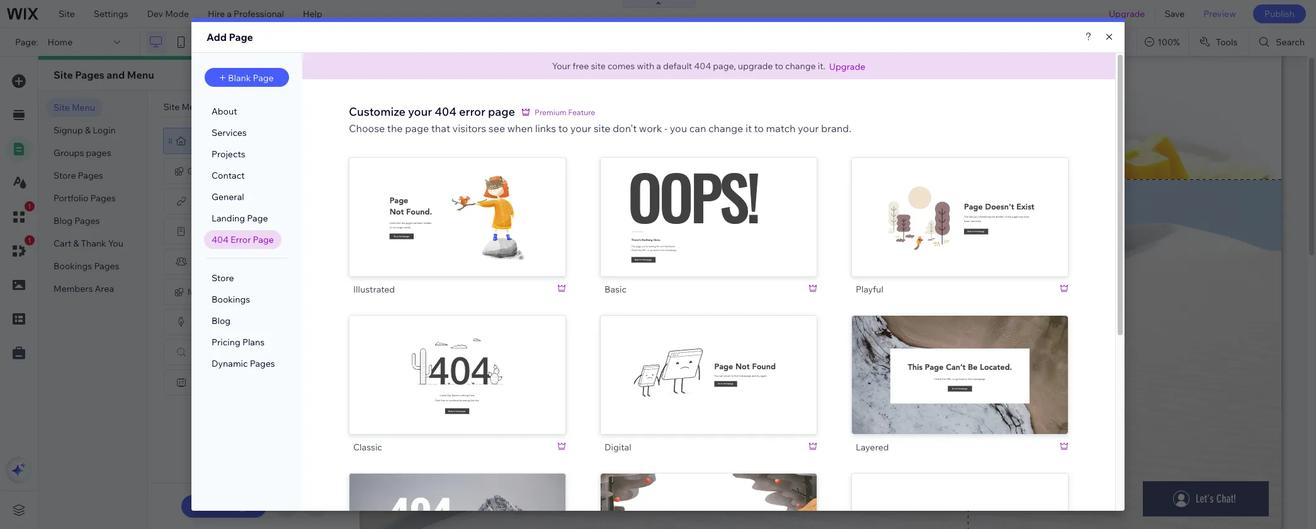 Task type: describe. For each thing, give the bounding box(es) containing it.
add for basic
[[686, 196, 706, 209]]

0 vertical spatial home
[[48, 37, 73, 48]]

groups pages
[[54, 147, 111, 159]]

0 horizontal spatial menu
[[72, 102, 95, 113]]

general
[[212, 192, 244, 203]]

customize your 404 error page
[[349, 105, 515, 119]]

404 error page
[[212, 235, 274, 246]]

members for members
[[187, 287, 227, 298]]

you
[[670, 122, 687, 135]]

add page button for digital
[[671, 349, 747, 372]]

blank
[[228, 73, 251, 84]]

preview for classic
[[439, 385, 476, 397]]

search button
[[1250, 28, 1317, 56]]

add page button for layered
[[922, 349, 998, 372]]

classic
[[353, 442, 382, 454]]

2 horizontal spatial menu
[[182, 101, 205, 113]]

100%
[[1158, 37, 1180, 48]]

betweenimagination.com
[[231, 37, 337, 48]]

area
[[95, 283, 114, 295]]

add page for classic
[[435, 354, 480, 367]]

1 horizontal spatial site menu
[[163, 101, 205, 113]]

dynamic
[[212, 359, 248, 370]]

site left "settings"
[[59, 8, 75, 20]]

0 horizontal spatial to
[[559, 122, 568, 135]]

add page for digital
[[686, 354, 732, 367]]

don't
[[613, 122, 637, 135]]

to inside your free site comes with a default 404 page, upgrade to change it. upgrade
[[775, 61, 784, 72]]

bookings for bookings
[[212, 294, 250, 306]]

publish
[[1265, 8, 1295, 20]]

digital
[[605, 442, 632, 454]]

members for members area
[[54, 283, 93, 295]]

0 horizontal spatial blog
[[54, 215, 73, 227]]

dev
[[147, 8, 163, 20]]

0 vertical spatial page
[[488, 105, 515, 119]]

signup
[[54, 125, 83, 136]]

shop
[[192, 196, 214, 207]]

that
[[431, 122, 450, 135]]

groups for groups pages
[[54, 147, 84, 159]]

search for search
[[1276, 37, 1305, 48]]

results
[[223, 347, 253, 358]]

you
[[108, 238, 123, 249]]

upgrade button
[[830, 61, 866, 72]]

1 vertical spatial 404
[[435, 105, 457, 119]]

2 vertical spatial 404
[[212, 235, 229, 246]]

error
[[231, 235, 251, 246]]

login
[[93, 125, 116, 136]]

upgrade
[[738, 61, 773, 72]]

plans
[[242, 337, 265, 349]]

pages for site
[[75, 69, 104, 81]]

it.
[[818, 61, 826, 72]]

your
[[552, 61, 571, 72]]

add page button for classic
[[420, 349, 496, 372]]

pages for portfolio
[[90, 193, 116, 204]]

cart
[[54, 238, 71, 249]]

signup & login
[[54, 125, 116, 136]]

comes
[[608, 61, 635, 72]]

a inside your free site comes with a default 404 page, upgrade to change it. upgrade
[[657, 61, 661, 72]]

premium feature
[[535, 108, 595, 117]]

mode
[[165, 8, 189, 20]]

store pages
[[54, 170, 103, 181]]

landing
[[212, 213, 245, 225]]

& for signup
[[85, 125, 91, 136]]

preview button for classic
[[421, 379, 494, 402]]

tools button
[[1190, 28, 1249, 56]]

about
[[212, 106, 237, 117]]

dynamic pages
[[212, 359, 275, 370]]

preview for playful
[[942, 226, 979, 239]]

forum
[[192, 256, 218, 268]]

add page for layered
[[937, 354, 983, 367]]

premium
[[535, 108, 567, 117]]

members area
[[54, 283, 114, 295]]

free
[[573, 61, 589, 72]]

portfolio pages
[[54, 193, 116, 204]]

0 horizontal spatial a
[[227, 8, 232, 20]]

when
[[508, 122, 533, 135]]

bookings pages
[[54, 261, 119, 272]]

pages
[[86, 147, 111, 159]]

1 vertical spatial page
[[405, 122, 429, 135]]

error
[[459, 105, 486, 119]]

page,
[[713, 61, 736, 72]]

pricing plans
[[212, 337, 265, 349]]

dev mode
[[147, 8, 189, 20]]

with
[[637, 61, 655, 72]]

add for playful
[[937, 196, 957, 209]]

-
[[665, 122, 668, 135]]

preview for layered
[[942, 385, 979, 397]]

add page button for illustrated
[[420, 191, 496, 214]]

cart & thank you
[[54, 238, 123, 249]]

404 inside your free site comes with a default 404 page, upgrade to change it. upgrade
[[694, 61, 711, 72]]

preview for digital
[[690, 385, 728, 397]]

preview button for playful
[[923, 221, 997, 244]]

preview button for basic
[[672, 221, 746, 244]]

contact
[[212, 170, 245, 182]]

1 vertical spatial home
[[192, 135, 217, 147]]

see
[[489, 122, 505, 135]]

professional
[[234, 8, 284, 20]]

help
[[303, 8, 322, 20]]

links
[[535, 122, 556, 135]]



Task type: vqa. For each thing, say whether or not it's contained in the screenshot.
the
yes



Task type: locate. For each thing, give the bounding box(es) containing it.
add page for playful
[[937, 196, 983, 209]]

blog up the search results
[[192, 317, 211, 328]]

1 vertical spatial store
[[212, 273, 234, 284]]

404 up that
[[435, 105, 457, 119]]

1 horizontal spatial a
[[657, 61, 661, 72]]

1 horizontal spatial home
[[192, 135, 217, 147]]

to down premium feature
[[559, 122, 568, 135]]

can
[[690, 122, 706, 135]]

preview for basic
[[690, 226, 728, 239]]

0 horizontal spatial members
[[54, 283, 93, 295]]

bookings up "pricing"
[[212, 294, 250, 306]]

portfolio for portfolio
[[192, 226, 227, 237]]

0 horizontal spatial page
[[405, 122, 429, 135]]

0 horizontal spatial portfolio
[[54, 193, 88, 204]]

preview button
[[1195, 0, 1246, 28], [672, 221, 746, 244], [923, 221, 997, 244], [421, 379, 494, 402], [672, 379, 746, 402], [923, 379, 997, 402]]

preview
[[1204, 8, 1236, 20], [690, 226, 728, 239], [942, 226, 979, 239], [439, 385, 476, 397], [690, 385, 728, 397], [942, 385, 979, 397]]

1 vertical spatial upgrade
[[830, 61, 866, 72]]

to
[[775, 61, 784, 72], [559, 122, 568, 135], [754, 122, 764, 135]]

0 vertical spatial change
[[786, 61, 816, 72]]

0 horizontal spatial store
[[54, 170, 76, 181]]

&
[[85, 125, 91, 136], [73, 238, 79, 249]]

0 horizontal spatial &
[[73, 238, 79, 249]]

a right with
[[657, 61, 661, 72]]

home up the site pages and menu on the left of page
[[48, 37, 73, 48]]

groups down 'signup'
[[54, 147, 84, 159]]

site menu left 'about'
[[163, 101, 205, 113]]

1 vertical spatial site
[[594, 122, 611, 135]]

1 horizontal spatial menu
[[127, 69, 154, 81]]

basic
[[605, 284, 627, 296]]

1 horizontal spatial blog
[[192, 317, 211, 328]]

search down publish
[[1276, 37, 1305, 48]]

pages left and
[[75, 69, 104, 81]]

1 horizontal spatial members
[[187, 287, 227, 298]]

1 horizontal spatial &
[[85, 125, 91, 136]]

store
[[54, 170, 76, 181], [212, 273, 234, 284]]

add page for illustrated
[[435, 196, 480, 209]]

default
[[663, 61, 692, 72]]

site right free
[[591, 61, 606, 72]]

portfolio down the landing
[[192, 226, 227, 237]]

the
[[387, 122, 403, 135]]

1 vertical spatial a
[[657, 61, 661, 72]]

bookings
[[54, 261, 92, 272], [212, 294, 250, 306]]

1 vertical spatial portfolio
[[192, 226, 227, 237]]

0 horizontal spatial bookings
[[54, 261, 92, 272]]

blog up "pricing"
[[212, 316, 231, 327]]

and
[[107, 69, 125, 81]]

change left it.
[[786, 61, 816, 72]]

pricing
[[212, 337, 240, 349]]

add for classic
[[435, 354, 454, 367]]

to right it
[[754, 122, 764, 135]]

0 horizontal spatial home
[[48, 37, 73, 48]]

pages for store
[[78, 170, 103, 181]]

groups for groups
[[187, 166, 218, 177]]

add for layered
[[937, 354, 957, 367]]

site left don't
[[594, 122, 611, 135]]

site pages and menu
[[54, 69, 154, 81]]

pages down plans
[[250, 359, 275, 370]]

landing page
[[212, 213, 268, 225]]

members down bookings pages
[[54, 283, 93, 295]]

1 horizontal spatial change
[[786, 61, 816, 72]]

page right the
[[405, 122, 429, 135]]

work
[[639, 122, 662, 135]]

0 vertical spatial &
[[85, 125, 91, 136]]

add for digital
[[686, 354, 706, 367]]

search results
[[192, 347, 253, 358]]

search inside button
[[1276, 37, 1305, 48]]

members
[[54, 283, 93, 295], [187, 287, 227, 298]]

tools
[[1216, 37, 1238, 48]]

search
[[1276, 37, 1305, 48], [192, 347, 221, 358]]

site
[[59, 8, 75, 20], [54, 69, 73, 81], [163, 101, 180, 113], [54, 102, 70, 113]]

1 vertical spatial change
[[709, 122, 744, 135]]

add page button for basic
[[671, 191, 747, 214]]

store for store pages
[[54, 170, 76, 181]]

0 vertical spatial portfolio
[[54, 193, 88, 204]]

your free site comes with a default 404 page, upgrade to change it. upgrade
[[552, 61, 866, 72]]

0 vertical spatial upgrade
[[1109, 8, 1145, 20]]

0 horizontal spatial change
[[709, 122, 744, 135]]

1 vertical spatial &
[[73, 238, 79, 249]]

your right match
[[798, 122, 819, 135]]

bookings for bookings pages
[[54, 261, 92, 272]]

site menu
[[163, 101, 205, 113], [54, 102, 95, 113]]

portfolio
[[54, 193, 88, 204], [192, 226, 227, 237]]

match
[[766, 122, 796, 135]]

1 horizontal spatial page
[[488, 105, 515, 119]]

1 vertical spatial groups
[[187, 166, 218, 177]]

blog pages
[[54, 215, 100, 227]]

site left and
[[54, 69, 73, 81]]

1 horizontal spatial your
[[571, 122, 592, 135]]

to right upgrade
[[775, 61, 784, 72]]

2 horizontal spatial your
[[798, 122, 819, 135]]

customize
[[349, 105, 406, 119]]

hire
[[208, 8, 225, 20]]

0 horizontal spatial groups
[[54, 147, 84, 159]]

store down groups pages
[[54, 170, 76, 181]]

a right hire
[[227, 8, 232, 20]]

page
[[488, 105, 515, 119], [405, 122, 429, 135]]

blog up cart
[[54, 215, 73, 227]]

groups up shop
[[187, 166, 218, 177]]

1 horizontal spatial groups
[[187, 166, 218, 177]]

add
[[207, 31, 227, 44], [435, 196, 454, 209], [686, 196, 706, 209], [937, 196, 957, 209], [435, 354, 454, 367], [686, 354, 706, 367], [937, 354, 957, 367], [206, 501, 225, 513]]

publish button
[[1253, 4, 1306, 23]]

1 horizontal spatial upgrade
[[1109, 8, 1145, 20]]

add page button
[[420, 191, 496, 214], [671, 191, 747, 214], [922, 191, 998, 214], [420, 349, 496, 372], [671, 349, 747, 372], [922, 349, 998, 372], [181, 496, 267, 518]]

add page
[[207, 31, 253, 44], [435, 196, 480, 209], [686, 196, 732, 209], [937, 196, 983, 209], [435, 354, 480, 367], [686, 354, 732, 367], [937, 354, 983, 367], [206, 501, 251, 513]]

settings
[[94, 8, 128, 20]]

0 horizontal spatial upgrade
[[830, 61, 866, 72]]

2 horizontal spatial blog
[[212, 316, 231, 327]]

0 vertical spatial groups
[[54, 147, 84, 159]]

0 vertical spatial site
[[591, 61, 606, 72]]

0 vertical spatial store
[[54, 170, 76, 181]]

1 horizontal spatial search
[[1276, 37, 1305, 48]]

pages for blog
[[75, 215, 100, 227]]

brand.
[[821, 122, 852, 135]]

playful
[[856, 284, 884, 296]]

page up see
[[488, 105, 515, 119]]

404 left error
[[212, 235, 229, 246]]

pages for bookings
[[94, 261, 119, 272]]

bookings down cart
[[54, 261, 92, 272]]

menu right and
[[127, 69, 154, 81]]

site up 'signup'
[[54, 102, 70, 113]]

illustrated
[[353, 284, 395, 296]]

0 vertical spatial search
[[1276, 37, 1305, 48]]

upgrade inside your free site comes with a default 404 page, upgrade to change it. upgrade
[[830, 61, 866, 72]]

pages down store pages
[[90, 193, 116, 204]]

add page for basic
[[686, 196, 732, 209]]

pages for dynamic
[[250, 359, 275, 370]]

projects
[[212, 149, 245, 160]]

menu
[[127, 69, 154, 81], [182, 101, 205, 113], [72, 102, 95, 113]]

layered
[[856, 442, 889, 454]]

choose the page that visitors see when links to your site don't work - you can change it to match your brand.
[[349, 122, 852, 135]]

0 vertical spatial a
[[227, 8, 232, 20]]

portfolio for portfolio pages
[[54, 193, 88, 204]]

2 horizontal spatial 404
[[694, 61, 711, 72]]

store for store
[[212, 273, 234, 284]]

upgrade up 100% button
[[1109, 8, 1145, 20]]

2 horizontal spatial to
[[775, 61, 784, 72]]

0 horizontal spatial search
[[192, 347, 221, 358]]

search up dynamic
[[192, 347, 221, 358]]

hire a professional
[[208, 8, 284, 20]]

1 vertical spatial search
[[192, 347, 221, 358]]

home
[[48, 37, 73, 48], [192, 135, 217, 147]]

site left 'about'
[[163, 101, 180, 113]]

services
[[212, 128, 247, 139]]

site menu up 'signup'
[[54, 102, 95, 113]]

pages up portfolio pages
[[78, 170, 103, 181]]

store down forum
[[212, 273, 234, 284]]

1 horizontal spatial store
[[212, 273, 234, 284]]

search for search results
[[192, 347, 221, 358]]

menu up signup & login
[[72, 102, 95, 113]]

home up projects
[[192, 135, 217, 147]]

pages up area
[[94, 261, 119, 272]]

& right cart
[[73, 238, 79, 249]]

blank page button
[[205, 68, 289, 87]]

1 horizontal spatial to
[[754, 122, 764, 135]]

add page button for playful
[[922, 191, 998, 214]]

add for illustrated
[[435, 196, 454, 209]]

404 left page, on the top right
[[694, 61, 711, 72]]

1 horizontal spatial portfolio
[[192, 226, 227, 237]]

0 vertical spatial 404
[[694, 61, 711, 72]]

change inside your free site comes with a default 404 page, upgrade to change it. upgrade
[[786, 61, 816, 72]]

upgrade right it.
[[830, 61, 866, 72]]

site inside your free site comes with a default 404 page, upgrade to change it. upgrade
[[591, 61, 606, 72]]

404
[[694, 61, 711, 72], [435, 105, 457, 119], [212, 235, 229, 246]]

1 horizontal spatial bookings
[[212, 294, 250, 306]]

& for cart
[[73, 238, 79, 249]]

save
[[1165, 8, 1185, 20]]

portfolio up blog pages
[[54, 193, 88, 204]]

0 horizontal spatial your
[[408, 105, 432, 119]]

pages up cart & thank you
[[75, 215, 100, 227]]

blog
[[54, 215, 73, 227], [212, 316, 231, 327], [192, 317, 211, 328]]

100% button
[[1138, 28, 1189, 56]]

thank
[[81, 238, 106, 249]]

choose
[[349, 122, 385, 135]]

change
[[786, 61, 816, 72], [709, 122, 744, 135]]

1 horizontal spatial 404
[[435, 105, 457, 119]]

visitors
[[453, 122, 486, 135]]

a
[[227, 8, 232, 20], [657, 61, 661, 72]]

members down forum
[[187, 287, 227, 298]]

change left it
[[709, 122, 744, 135]]

1 vertical spatial bookings
[[212, 294, 250, 306]]

your up that
[[408, 105, 432, 119]]

0 horizontal spatial 404
[[212, 235, 229, 246]]

0 horizontal spatial site menu
[[54, 102, 95, 113]]

save button
[[1156, 0, 1195, 28]]

your down feature
[[571, 122, 592, 135]]

blank page
[[228, 73, 274, 84]]

preview button for digital
[[672, 379, 746, 402]]

it
[[746, 122, 752, 135]]

0 vertical spatial bookings
[[54, 261, 92, 272]]

feature
[[568, 108, 595, 117]]

& left the login
[[85, 125, 91, 136]]

menu left 'about'
[[182, 101, 205, 113]]

preview button for layered
[[923, 379, 997, 402]]

page inside button
[[253, 73, 274, 84]]

pages
[[75, 69, 104, 81], [78, 170, 103, 181], [90, 193, 116, 204], [75, 215, 100, 227], [94, 261, 119, 272], [250, 359, 275, 370]]



